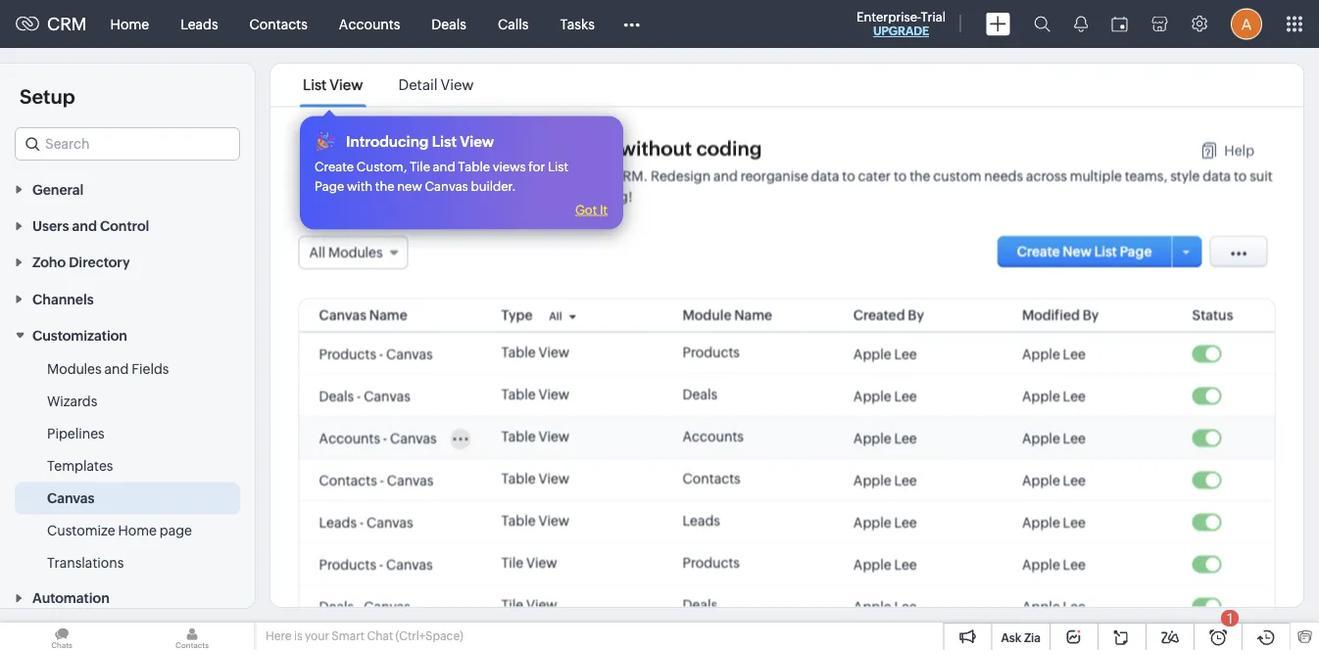 Task type: describe. For each thing, give the bounding box(es) containing it.
list for pages
[[506, 168, 524, 183]]

list view
[[303, 76, 363, 94]]

wizards link
[[47, 392, 97, 411]]

- up accounts - canvas
[[357, 388, 361, 404]]

the inside create custom, tile and table views for list page with the new canvas builder. got it
[[375, 179, 395, 194]]

modified
[[1022, 307, 1080, 323]]

zoho
[[32, 255, 66, 271]]

module
[[683, 307, 732, 323]]

name for canvas name
[[369, 307, 408, 323]]

canvas up accounts - canvas
[[364, 388, 411, 404]]

contacts - canvas
[[319, 472, 434, 488]]

name for module name
[[734, 307, 773, 323]]

customize
[[47, 523, 115, 539]]

contacts link
[[234, 0, 323, 48]]

accounts - canvas
[[319, 430, 437, 446]]

new
[[397, 179, 422, 194]]

list view link
[[300, 76, 366, 94]]

profile element
[[1219, 0, 1274, 48]]

upgrade
[[873, 25, 929, 38]]

2 to from the left
[[894, 168, 907, 183]]

coding
[[696, 137, 762, 159]]

setup
[[20, 85, 75, 108]]

modules and fields
[[47, 361, 169, 377]]

modules and fields link
[[47, 359, 169, 379]]

customize home page
[[47, 523, 192, 539]]

style
[[1171, 168, 1200, 183]]

automation button
[[0, 580, 255, 617]]

it
[[600, 202, 608, 217]]

detail view
[[398, 76, 474, 94]]

design
[[300, 137, 365, 159]]

create for create new list page
[[1017, 244, 1060, 259]]

1 horizontal spatial contacts
[[319, 472, 377, 488]]

2 vertical spatial your
[[305, 630, 329, 644]]

- down contacts - canvas on the bottom left of page
[[360, 515, 364, 530]]

crm
[[47, 14, 87, 34]]

tile for products
[[501, 555, 524, 571]]

smart
[[332, 630, 365, 644]]

modules inside customization region
[[47, 361, 102, 377]]

calls
[[498, 16, 529, 32]]

and inside dropdown button
[[72, 218, 97, 234]]

table for contacts
[[501, 471, 536, 487]]

customize home page link
[[47, 521, 192, 541]]

create new list page button
[[998, 236, 1172, 267]]

users and control button
[[0, 207, 255, 244]]

canvas name
[[319, 307, 408, 323]]

more.
[[489, 188, 526, 204]]

custom,
[[357, 160, 407, 174]]

Search text field
[[16, 128, 239, 160]]

type
[[501, 307, 533, 323]]

builder.
[[471, 179, 516, 194]]

2 horizontal spatial contacts
[[683, 471, 741, 487]]

create for create unique, industry-specific list pages across crm. redesign and reorganise data to cater to the custom needs across multiple teams, style data to suit your branding guidelines and more. without coding!
[[300, 168, 342, 183]]

the inside the 'create unique, industry-specific list pages across crm. redesign and reorganise data to cater to the custom needs across multiple teams, style data to suit your branding guidelines and more. without coding!'
[[910, 168, 931, 183]]

crm link
[[16, 14, 87, 34]]

calls link
[[482, 0, 544, 48]]

create menu image
[[986, 12, 1011, 36]]

got it button
[[569, 201, 614, 218]]

created by
[[854, 307, 924, 323]]

zia
[[1024, 632, 1041, 645]]

general
[[32, 182, 84, 197]]

wizards
[[47, 394, 97, 409]]

general button
[[0, 171, 255, 207]]

got
[[575, 202, 597, 217]]

enterprise-
[[857, 9, 921, 24]]

contacts image
[[130, 623, 254, 651]]

products - canvas for table view
[[319, 346, 433, 362]]

channels button
[[0, 280, 255, 317]]

leads - canvas
[[319, 515, 413, 530]]

specific
[[453, 168, 503, 183]]

templates link
[[47, 456, 113, 476]]

status
[[1193, 307, 1234, 323]]

and down coding
[[714, 168, 738, 183]]

pages
[[527, 168, 566, 183]]

unique,
[[345, 168, 394, 183]]

needs
[[985, 168, 1023, 183]]

own
[[416, 137, 456, 159]]

cater
[[858, 168, 891, 183]]

tile for deals
[[501, 597, 524, 613]]

table view for products - canvas
[[501, 345, 570, 360]]

list containing list view
[[285, 64, 492, 106]]

without
[[620, 137, 692, 159]]

zoho directory button
[[0, 244, 255, 280]]

for
[[529, 160, 545, 174]]

customization region
[[0, 354, 255, 580]]

views
[[493, 160, 526, 174]]

redesign
[[651, 168, 711, 183]]

profile image
[[1231, 8, 1263, 40]]

All Modules field
[[299, 236, 408, 269]]

here
[[266, 630, 292, 644]]

directory
[[69, 255, 130, 271]]

canvas up 'chat' on the bottom left of page
[[364, 599, 411, 615]]

is
[[294, 630, 303, 644]]

translations
[[47, 555, 124, 571]]

0 horizontal spatial leads
[[180, 16, 218, 32]]

detail
[[398, 76, 438, 94]]

introducing
[[346, 133, 429, 150]]

home inside "link"
[[110, 16, 149, 32]]

page inside button
[[1120, 244, 1152, 259]]

create unique, industry-specific list pages across crm. redesign and reorganise data to cater to the custom needs across multiple teams, style data to suit your branding guidelines and more. without coding!
[[300, 168, 1273, 204]]

pipelines
[[47, 426, 105, 442]]

ask zia
[[1001, 632, 1041, 645]]

industry-
[[396, 168, 453, 183]]

and inside create custom, tile and table views for list page with the new canvas builder. got it
[[433, 160, 456, 174]]

design your own module list page without coding
[[300, 137, 762, 159]]

all for all modules
[[309, 245, 326, 260]]

pipelines link
[[47, 424, 105, 444]]

accounts link
[[323, 0, 416, 48]]

customization
[[32, 328, 127, 344]]

modules inside field
[[328, 245, 383, 260]]

tasks link
[[544, 0, 611, 48]]

and down 'specific'
[[462, 188, 486, 204]]

chats image
[[0, 623, 124, 651]]

table for leads
[[501, 513, 536, 529]]

5 table view from the top
[[501, 513, 570, 529]]

table view for deals - canvas
[[501, 387, 570, 402]]

2 data from the left
[[1203, 168, 1231, 183]]

all modules
[[309, 245, 383, 260]]

create new list page
[[1017, 244, 1152, 259]]

- up here is your smart chat (ctrl+space)
[[357, 599, 361, 615]]

- up contacts - canvas on the bottom left of page
[[383, 430, 387, 446]]

home inside customization region
[[118, 523, 157, 539]]

reorganise
[[741, 168, 808, 183]]

list inside button
[[1095, 244, 1117, 259]]

enterprise-trial upgrade
[[857, 9, 946, 38]]



Task type: locate. For each thing, give the bounding box(es) containing it.
lee
[[894, 346, 917, 362], [1063, 346, 1086, 362], [894, 388, 917, 404], [1063, 388, 1086, 404], [894, 430, 917, 446], [1063, 430, 1086, 446], [894, 472, 917, 488], [1063, 472, 1086, 488], [894, 515, 917, 530], [1063, 515, 1086, 530], [894, 557, 917, 572], [1063, 557, 1086, 572], [894, 599, 917, 615], [1063, 599, 1086, 615]]

products - canvas for tile view
[[319, 557, 433, 572]]

page
[[315, 179, 344, 194], [1120, 244, 1152, 259]]

tile inside create custom, tile and table views for list page with the new canvas builder. got it
[[410, 160, 430, 174]]

3 table view from the top
[[501, 429, 570, 445]]

0 horizontal spatial name
[[369, 307, 408, 323]]

1 vertical spatial tile
[[501, 555, 524, 571]]

create for create custom, tile and table views for list page with the new canvas builder. got it
[[315, 160, 354, 174]]

canvas
[[425, 179, 468, 194], [319, 307, 367, 323], [386, 346, 433, 362], [364, 388, 411, 404], [390, 430, 437, 446], [387, 472, 434, 488], [47, 491, 95, 506], [367, 515, 413, 530], [386, 557, 433, 572], [364, 599, 411, 615]]

0 vertical spatial tile
[[410, 160, 430, 174]]

2 across from the left
[[1026, 168, 1067, 183]]

1 vertical spatial tile view
[[501, 597, 557, 613]]

all for all
[[549, 310, 562, 323]]

1 deals - canvas from the top
[[319, 388, 411, 404]]

page inside create custom, tile and table views for list page with the new canvas builder. got it
[[315, 179, 344, 194]]

to left suit
[[1234, 168, 1247, 183]]

0 vertical spatial page
[[568, 137, 616, 159]]

0 horizontal spatial page
[[160, 523, 192, 539]]

table inside create custom, tile and table views for list page with the new canvas builder. got it
[[458, 160, 490, 174]]

1 vertical spatial products - canvas
[[319, 557, 433, 572]]

1
[[1227, 611, 1233, 627]]

0 horizontal spatial page
[[315, 179, 344, 194]]

table for products
[[501, 345, 536, 360]]

1 to from the left
[[842, 168, 855, 183]]

3 to from the left
[[1234, 168, 1247, 183]]

guidelines
[[393, 188, 459, 204]]

create menu element
[[974, 0, 1022, 48]]

and left fields
[[104, 361, 129, 377]]

users
[[32, 218, 69, 234]]

users and control
[[32, 218, 149, 234]]

your
[[369, 137, 412, 159], [300, 188, 328, 204], [305, 630, 329, 644]]

search element
[[1022, 0, 1063, 48]]

2 deals - canvas from the top
[[319, 599, 411, 615]]

and
[[433, 160, 456, 174], [714, 168, 738, 183], [462, 188, 486, 204], [72, 218, 97, 234], [104, 361, 129, 377]]

by for modified by
[[1083, 307, 1099, 323]]

list up industry-
[[432, 133, 457, 150]]

fields
[[132, 361, 169, 377]]

2 horizontal spatial to
[[1234, 168, 1247, 183]]

4 table view from the top
[[501, 471, 570, 487]]

signals image
[[1074, 16, 1088, 32]]

0 vertical spatial all
[[309, 245, 326, 260]]

home right 'crm'
[[110, 16, 149, 32]]

and inside customization region
[[104, 361, 129, 377]]

name right module
[[734, 307, 773, 323]]

module name
[[683, 307, 773, 323]]

apple lee
[[854, 346, 917, 362], [1022, 346, 1086, 362], [854, 388, 917, 404], [1022, 388, 1086, 404], [854, 430, 917, 446], [1022, 430, 1086, 446], [854, 472, 917, 488], [1022, 472, 1086, 488], [854, 515, 917, 530], [1022, 515, 1086, 530], [854, 557, 917, 572], [1022, 557, 1086, 572], [854, 599, 917, 615], [1022, 599, 1086, 615]]

table for deals
[[501, 387, 536, 402]]

data right the style
[[1203, 168, 1231, 183]]

new
[[1063, 244, 1092, 259]]

1 data from the left
[[811, 168, 840, 183]]

canvas inside customization region
[[47, 491, 95, 506]]

1 tile view from the top
[[501, 555, 557, 571]]

by for created by
[[908, 307, 924, 323]]

with
[[347, 179, 373, 194]]

products - canvas down canvas name
[[319, 346, 433, 362]]

1 horizontal spatial across
[[1026, 168, 1067, 183]]

1 name from the left
[[369, 307, 408, 323]]

created
[[854, 307, 905, 323]]

by right created at the top of the page
[[908, 307, 924, 323]]

canvas down accounts - canvas
[[387, 472, 434, 488]]

across up coding!
[[569, 168, 610, 183]]

create inside button
[[1017, 244, 1060, 259]]

0 horizontal spatial across
[[569, 168, 610, 183]]

0 vertical spatial page
[[315, 179, 344, 194]]

1 vertical spatial your
[[300, 188, 328, 204]]

page
[[568, 137, 616, 159], [160, 523, 192, 539]]

0 horizontal spatial all
[[309, 245, 326, 260]]

list inside the 'create unique, industry-specific list pages across crm. redesign and reorganise data to cater to the custom needs across multiple teams, style data to suit your branding guidelines and more. without coding!'
[[506, 168, 524, 183]]

1 horizontal spatial to
[[894, 168, 907, 183]]

0 horizontal spatial contacts
[[250, 16, 308, 32]]

1 vertical spatial all
[[549, 310, 562, 323]]

1 vertical spatial page
[[160, 523, 192, 539]]

deals
[[432, 16, 467, 32], [683, 387, 718, 402], [319, 388, 354, 404], [683, 597, 718, 613], [319, 599, 354, 615]]

introducing list view
[[346, 133, 494, 150]]

0 horizontal spatial modules
[[47, 361, 102, 377]]

list right new
[[1095, 244, 1117, 259]]

canvas party image image
[[315, 131, 336, 152]]

1 horizontal spatial data
[[1203, 168, 1231, 183]]

1 by from the left
[[908, 307, 924, 323]]

0 vertical spatial your
[[369, 137, 412, 159]]

create custom, tile and table views for list page with the new canvas builder. got it
[[315, 160, 608, 217]]

leads link
[[165, 0, 234, 48]]

deals - canvas up accounts - canvas
[[319, 388, 411, 404]]

all
[[309, 245, 326, 260], [549, 310, 562, 323]]

channels
[[32, 291, 94, 307]]

page right new
[[1120, 244, 1152, 259]]

1 horizontal spatial modules
[[328, 245, 383, 260]]

1 vertical spatial deals - canvas
[[319, 599, 411, 615]]

modules
[[328, 245, 383, 260], [47, 361, 102, 377]]

1 vertical spatial page
[[1120, 244, 1152, 259]]

list
[[303, 76, 327, 94], [432, 133, 457, 150], [548, 160, 569, 174], [1095, 244, 1117, 259]]

1 horizontal spatial the
[[910, 168, 931, 183]]

multiple
[[1070, 168, 1122, 183]]

name
[[369, 307, 408, 323], [734, 307, 773, 323]]

control
[[100, 218, 149, 234]]

canvas down canvas name
[[386, 346, 433, 362]]

products - canvas down the leads - canvas
[[319, 557, 433, 572]]

- down accounts - canvas
[[380, 472, 384, 488]]

create inside the 'create unique, industry-specific list pages across crm. redesign and reorganise data to cater to the custom needs across multiple teams, style data to suit your branding guidelines and more. without coding!'
[[300, 168, 342, 183]]

across
[[569, 168, 610, 183], [1026, 168, 1067, 183]]

page left with
[[315, 179, 344, 194]]

canvas down contacts - canvas on the bottom left of page
[[367, 515, 413, 530]]

your right is
[[305, 630, 329, 644]]

1 horizontal spatial name
[[734, 307, 773, 323]]

modules down the branding
[[328, 245, 383, 260]]

page inside customization region
[[160, 523, 192, 539]]

tasks
[[560, 16, 595, 32]]

create
[[315, 160, 354, 174], [300, 168, 342, 183], [1017, 244, 1060, 259]]

calendar image
[[1112, 16, 1128, 32]]

across right needs
[[1026, 168, 1067, 183]]

2 products - canvas from the top
[[319, 557, 433, 572]]

home right 'customize'
[[118, 523, 157, 539]]

the down custom,
[[375, 179, 395, 194]]

table
[[458, 160, 490, 174], [501, 345, 536, 360], [501, 387, 536, 402], [501, 429, 536, 445], [501, 471, 536, 487], [501, 513, 536, 529]]

deals - canvas up here is your smart chat (ctrl+space)
[[319, 599, 411, 615]]

all inside field
[[309, 245, 326, 260]]

2 name from the left
[[734, 307, 773, 323]]

0 horizontal spatial to
[[842, 168, 855, 183]]

-
[[379, 346, 383, 362], [357, 388, 361, 404], [383, 430, 387, 446], [380, 472, 384, 488], [360, 515, 364, 530], [379, 557, 383, 572], [357, 599, 361, 615]]

your inside the 'create unique, industry-specific list pages across crm. redesign and reorganise data to cater to the custom needs across multiple teams, style data to suit your branding guidelines and more. without coding!'
[[300, 188, 328, 204]]

tile view
[[501, 555, 557, 571], [501, 597, 557, 613]]

tile view for deals
[[501, 597, 557, 613]]

to left cater
[[842, 168, 855, 183]]

0 vertical spatial deals - canvas
[[319, 388, 411, 404]]

1 horizontal spatial list
[[537, 137, 564, 159]]

module
[[461, 137, 532, 159]]

2 vertical spatial tile
[[501, 597, 524, 613]]

and right users
[[72, 218, 97, 234]]

home
[[110, 16, 149, 32], [118, 523, 157, 539]]

accounts
[[339, 16, 400, 32], [683, 429, 744, 445], [319, 430, 380, 446]]

coding!
[[583, 188, 633, 204]]

tile view for products
[[501, 555, 557, 571]]

custom
[[933, 168, 982, 183]]

0 horizontal spatial data
[[811, 168, 840, 183]]

teams,
[[1125, 168, 1168, 183]]

list up the for
[[537, 137, 564, 159]]

signals element
[[1063, 0, 1100, 48]]

1 across from the left
[[569, 168, 610, 183]]

canvas inside create custom, tile and table views for list page with the new canvas builder. got it
[[425, 179, 468, 194]]

apple
[[854, 346, 892, 362], [1022, 346, 1060, 362], [854, 388, 892, 404], [1022, 388, 1060, 404], [854, 430, 892, 446], [1022, 430, 1060, 446], [854, 472, 892, 488], [1022, 472, 1060, 488], [854, 515, 892, 530], [1022, 515, 1060, 530], [854, 557, 892, 572], [1022, 557, 1060, 572], [854, 599, 892, 615], [1022, 599, 1060, 615]]

help
[[1225, 143, 1255, 158]]

modified by
[[1022, 307, 1099, 323]]

customization button
[[0, 317, 255, 354]]

modules up wizards
[[47, 361, 102, 377]]

0 vertical spatial modules
[[328, 245, 383, 260]]

list right the for
[[548, 160, 569, 174]]

data
[[811, 168, 840, 183], [1203, 168, 1231, 183]]

1 vertical spatial home
[[118, 523, 157, 539]]

to right cater
[[894, 168, 907, 183]]

your left the branding
[[300, 188, 328, 204]]

1 horizontal spatial all
[[549, 310, 562, 323]]

all right type
[[549, 310, 562, 323]]

branding
[[331, 188, 390, 204]]

1 horizontal spatial by
[[1083, 307, 1099, 323]]

page up automation dropdown button
[[160, 523, 192, 539]]

table view
[[501, 345, 570, 360], [501, 387, 570, 402], [501, 429, 570, 445], [501, 471, 570, 487], [501, 513, 570, 529]]

by
[[908, 307, 924, 323], [1083, 307, 1099, 323]]

the left custom
[[910, 168, 931, 183]]

1 horizontal spatial page
[[568, 137, 616, 159]]

0 vertical spatial list
[[537, 137, 564, 159]]

translations link
[[47, 554, 124, 573]]

all up canvas name
[[309, 245, 326, 260]]

- down the leads - canvas
[[379, 557, 383, 572]]

list
[[285, 64, 492, 106]]

name down all modules field
[[369, 307, 408, 323]]

create inside create custom, tile and table views for list page with the new canvas builder. got it
[[315, 160, 354, 174]]

1 vertical spatial modules
[[47, 361, 102, 377]]

by right modified
[[1083, 307, 1099, 323]]

the
[[910, 168, 931, 183], [375, 179, 395, 194]]

1 table view from the top
[[501, 345, 570, 360]]

Other Modules field
[[611, 8, 653, 40]]

table view for contacts - canvas
[[501, 471, 570, 487]]

detail view link
[[395, 76, 477, 94]]

0 vertical spatial tile view
[[501, 555, 557, 571]]

list up canvas party image in the left of the page
[[303, 76, 327, 94]]

1 vertical spatial list
[[506, 168, 524, 183]]

contacts
[[250, 16, 308, 32], [683, 471, 741, 487], [319, 472, 377, 488]]

home link
[[95, 0, 165, 48]]

2 table view from the top
[[501, 387, 570, 402]]

your up custom,
[[369, 137, 412, 159]]

search image
[[1034, 16, 1051, 32]]

(ctrl+space)
[[396, 630, 463, 644]]

0 vertical spatial home
[[110, 16, 149, 32]]

leads
[[180, 16, 218, 32], [683, 513, 720, 529], [319, 515, 357, 530]]

canvas down templates link
[[47, 491, 95, 506]]

table for accounts
[[501, 429, 536, 445]]

deals link
[[416, 0, 482, 48]]

0 horizontal spatial by
[[908, 307, 924, 323]]

0 horizontal spatial list
[[506, 168, 524, 183]]

1 horizontal spatial page
[[1120, 244, 1152, 259]]

and down own
[[433, 160, 456, 174]]

data left cater
[[811, 168, 840, 183]]

canvas down all modules
[[319, 307, 367, 323]]

2 horizontal spatial leads
[[683, 513, 720, 529]]

list inside create custom, tile and table views for list page with the new canvas builder. got it
[[548, 160, 569, 174]]

- down canvas name
[[379, 346, 383, 362]]

2 by from the left
[[1083, 307, 1099, 323]]

canvas up contacts - canvas on the bottom left of page
[[390, 430, 437, 446]]

0 horizontal spatial the
[[375, 179, 395, 194]]

products - canvas
[[319, 346, 433, 362], [319, 557, 433, 572]]

None field
[[15, 127, 240, 161]]

0 vertical spatial products - canvas
[[319, 346, 433, 362]]

products
[[683, 345, 740, 360], [319, 346, 376, 362], [683, 555, 740, 571], [319, 557, 376, 572]]

canvas right new
[[425, 179, 468, 194]]

here is your smart chat (ctrl+space)
[[266, 630, 463, 644]]

1 horizontal spatial leads
[[319, 515, 357, 530]]

list up "more."
[[506, 168, 524, 183]]

1 products - canvas from the top
[[319, 346, 433, 362]]

2 tile view from the top
[[501, 597, 557, 613]]

ask
[[1001, 632, 1022, 645]]

page up crm.
[[568, 137, 616, 159]]

templates
[[47, 458, 113, 474]]

list for page
[[537, 137, 564, 159]]

canvas down the leads - canvas
[[386, 557, 433, 572]]

view
[[330, 76, 363, 94], [441, 76, 474, 94], [460, 133, 494, 150], [539, 345, 570, 360], [539, 387, 570, 402], [539, 429, 570, 445], [539, 471, 570, 487], [539, 513, 570, 529], [526, 555, 557, 571], [526, 597, 557, 613]]



Task type: vqa. For each thing, say whether or not it's contained in the screenshot.


